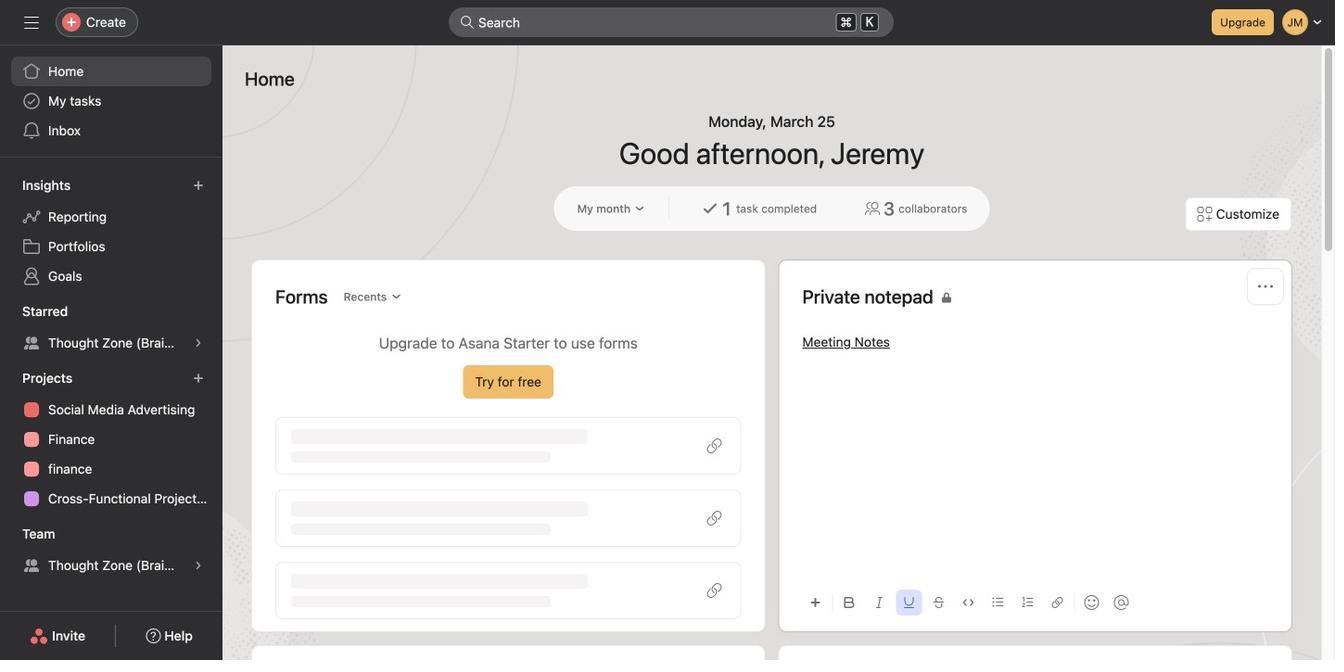 Task type: describe. For each thing, give the bounding box(es) containing it.
hide sidebar image
[[24, 15, 39, 30]]

Search tasks, projects, and more text field
[[449, 7, 894, 37]]

bold image
[[844, 597, 855, 608]]

starred element
[[0, 295, 223, 362]]

prominent image
[[460, 15, 475, 30]]

projects element
[[0, 362, 223, 517]]

numbered list image
[[1022, 597, 1033, 608]]

italics image
[[874, 597, 885, 608]]

at mention image
[[1114, 595, 1129, 610]]

strikethrough image
[[933, 597, 944, 608]]

new insights image
[[193, 180, 204, 191]]

code image
[[963, 597, 974, 608]]

new project or portfolio image
[[193, 373, 204, 384]]

emoji image
[[1084, 595, 1099, 610]]

underline image
[[904, 597, 915, 608]]

insert an object image
[[810, 597, 821, 608]]



Task type: locate. For each thing, give the bounding box(es) containing it.
2 see details, thought zone (brainstorm space) image from the top
[[193, 560, 204, 571]]

see details, thought zone (brainstorm space) image for starred element
[[193, 338, 204, 349]]

see details, thought zone (brainstorm space) image inside teams "element"
[[193, 560, 204, 571]]

insights element
[[0, 169, 223, 295]]

1 vertical spatial see details, thought zone (brainstorm space) image
[[193, 560, 204, 571]]

global element
[[0, 45, 223, 157]]

1 see details, thought zone (brainstorm space) image from the top
[[193, 338, 204, 349]]

see details, thought zone (brainstorm space) image
[[193, 338, 204, 349], [193, 560, 204, 571]]

teams element
[[0, 517, 223, 584]]

bulleted list image
[[993, 597, 1004, 608]]

see details, thought zone (brainstorm space) image for teams "element"
[[193, 560, 204, 571]]

toolbar
[[803, 581, 1268, 623]]

link image
[[1052, 597, 1063, 608]]

see details, thought zone (brainstorm space) image inside starred element
[[193, 338, 204, 349]]

None field
[[449, 7, 894, 37]]

0 vertical spatial see details, thought zone (brainstorm space) image
[[193, 338, 204, 349]]



Task type: vqa. For each thing, say whether or not it's contained in the screenshot.
See details, Thought Zone (Brainstorm Space) icon corresponding to Starred element
yes



